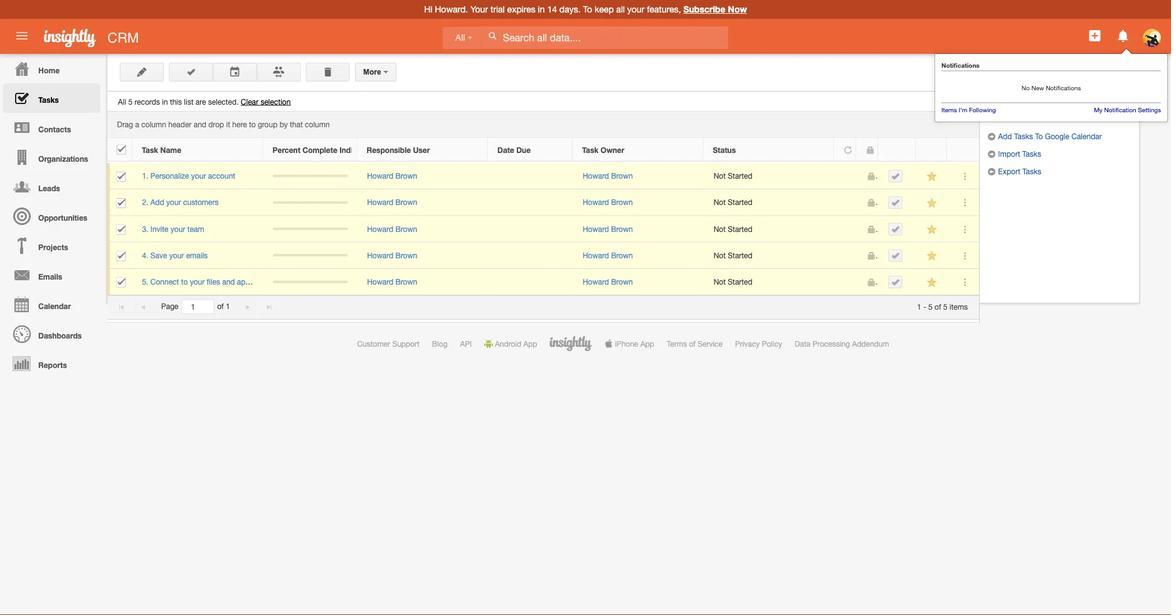 Task type: vqa. For each thing, say whether or not it's contained in the screenshot.
16-
no



Task type: locate. For each thing, give the bounding box(es) containing it.
2 following image from the top
[[927, 224, 939, 236]]

1 horizontal spatial export
[[1022, 114, 1050, 122]]

in
[[538, 4, 545, 14], [162, 97, 168, 106]]

and left drop
[[194, 120, 206, 129]]

items
[[950, 302, 968, 311]]

3. invite your team link
[[142, 225, 211, 233]]

1 vertical spatial mark this task complete image
[[892, 225, 900, 234]]

now
[[728, 4, 747, 14]]

1 vertical spatial private task image
[[867, 225, 876, 234]]

started for 5. connect to your files and apps
[[728, 278, 753, 286]]

0 vertical spatial following image
[[927, 197, 939, 209]]

drag
[[117, 120, 133, 129]]

0 vertical spatial row group
[[107, 138, 979, 162]]

circle arrow right image inside add tasks to google calendar "link"
[[988, 132, 997, 141]]

0 horizontal spatial column
[[141, 120, 166, 129]]

0 vertical spatial mark this task complete image
[[892, 172, 900, 181]]

1 horizontal spatial column
[[305, 120, 330, 129]]

task for task owner
[[582, 146, 599, 154]]

1 started from the top
[[728, 172, 753, 180]]

notifications
[[942, 62, 980, 69], [1047, 84, 1082, 92]]

app
[[524, 340, 538, 348], [641, 340, 655, 348]]

howard
[[367, 172, 394, 180], [583, 172, 609, 180], [367, 198, 394, 207], [583, 198, 609, 207], [367, 225, 394, 233], [583, 225, 609, 233], [367, 251, 394, 260], [583, 251, 609, 260], [367, 278, 394, 286], [583, 278, 609, 286]]

your up 3. invite your team
[[166, 198, 181, 207]]

1 mark this task complete image from the top
[[892, 198, 900, 207]]

0 horizontal spatial add
[[150, 198, 164, 207]]

all for all
[[456, 33, 465, 43]]

not for 1. personalize your account
[[714, 172, 726, 180]]

tasks inside navigation
[[38, 95, 59, 104]]

api
[[460, 340, 472, 348]]

status
[[713, 146, 736, 154]]

account
[[208, 172, 235, 180]]

0 vertical spatial 0% complete image
[[273, 175, 348, 177]]

all for all 5 records in this list are selected. clear selection
[[118, 97, 126, 106]]

of right 1 field
[[217, 302, 224, 311]]

3 private task image from the top
[[867, 252, 876, 261]]

5 left items
[[944, 302, 948, 311]]

in left 14
[[538, 4, 545, 14]]

projects link
[[3, 231, 100, 260]]

import
[[988, 114, 1015, 122], [999, 149, 1021, 158]]

to right connect
[[181, 278, 188, 286]]

2 horizontal spatial of
[[935, 302, 942, 311]]

1. personalize your account link
[[142, 172, 242, 180]]

1 row from the top
[[107, 138, 979, 162]]

1 mark this task complete image from the top
[[892, 172, 900, 181]]

0% complete image
[[273, 175, 348, 177], [273, 281, 348, 283]]

row containing 4. save your emails
[[107, 243, 980, 269]]

2 following image from the top
[[927, 277, 939, 289]]

5 row from the top
[[107, 243, 980, 269]]

1 vertical spatial to
[[181, 278, 188, 286]]

tasks inside "link"
[[1015, 132, 1034, 141]]

subscribe
[[684, 4, 726, 14]]

1 vertical spatial private task image
[[867, 172, 876, 181]]

to left "google"
[[1036, 132, 1044, 141]]

import up export tasks link
[[999, 149, 1021, 158]]

2 app from the left
[[641, 340, 655, 348]]

all
[[617, 4, 625, 14]]

1 vertical spatial and
[[222, 278, 235, 286]]

not for 2. add your customers
[[714, 198, 726, 207]]

app right android
[[524, 340, 538, 348]]

row group containing task name
[[107, 138, 979, 162]]

mark this task complete image for 1. personalize your account
[[892, 172, 900, 181]]

crm
[[108, 29, 139, 46]]

cell
[[107, 163, 132, 190], [489, 163, 573, 190], [835, 163, 857, 190], [879, 163, 917, 190], [107, 190, 132, 216], [263, 190, 358, 216], [489, 190, 573, 216], [835, 190, 857, 216], [879, 190, 917, 216], [107, 216, 132, 243], [263, 216, 358, 243], [489, 216, 573, 243], [835, 216, 857, 243], [879, 216, 917, 243], [107, 243, 132, 269], [263, 243, 358, 269], [489, 243, 573, 269], [835, 243, 857, 269], [879, 243, 917, 269], [107, 269, 132, 296], [489, 269, 573, 296], [835, 269, 857, 296], [879, 269, 917, 296]]

1 vertical spatial in
[[162, 97, 168, 106]]

support
[[393, 340, 420, 348]]

column right that
[[305, 120, 330, 129]]

circle arrow right image
[[988, 132, 997, 141], [988, 150, 997, 159]]

opportunities link
[[3, 201, 100, 231]]

0 vertical spatial to
[[249, 120, 256, 129]]

3 not started from the top
[[714, 225, 753, 233]]

1 horizontal spatial all
[[456, 33, 465, 43]]

not started for 2. add your customers
[[714, 198, 753, 207]]

apps
[[237, 278, 254, 286]]

1 vertical spatial import
[[999, 149, 1021, 158]]

1 1 from the left
[[226, 302, 230, 311]]

navigation
[[0, 54, 100, 378]]

started for 4. save your emails
[[728, 251, 753, 260]]

1 vertical spatial following image
[[927, 224, 939, 236]]

calendar up dashboards link
[[38, 302, 71, 311]]

data processing addendum link
[[795, 340, 890, 348]]

1 vertical spatial circle arrow right image
[[988, 150, 997, 159]]

of
[[217, 302, 224, 311], [935, 302, 942, 311], [689, 340, 696, 348]]

not started for 3. invite your team
[[714, 225, 753, 233]]

0 vertical spatial all
[[456, 33, 465, 43]]

1 vertical spatial following image
[[927, 277, 939, 289]]

of 1
[[217, 302, 230, 311]]

1 following image from the top
[[927, 197, 939, 209]]

mark this task complete image for 5. connect to your files and apps
[[892, 278, 900, 287]]

following
[[970, 106, 997, 114]]

drop
[[209, 120, 224, 129]]

1 left -
[[918, 302, 922, 311]]

tasks down add tasks to google calendar "link" at the right top of the page
[[1023, 149, 1042, 158]]

tasks down the import tasks
[[1023, 167, 1042, 176]]

2 mark this task complete image from the top
[[892, 225, 900, 234]]

calendar down my
[[1072, 132, 1103, 141]]

2 horizontal spatial 5
[[944, 302, 948, 311]]

private task image for team
[[867, 225, 876, 234]]

my
[[1095, 106, 1103, 114]]

1 right 1 field
[[226, 302, 230, 311]]

0 horizontal spatial all
[[118, 97, 126, 106]]

column right 'a'
[[141, 120, 166, 129]]

0 horizontal spatial export
[[999, 167, 1021, 176]]

emails link
[[3, 260, 100, 290]]

3 not from the top
[[714, 225, 726, 233]]

android
[[495, 340, 522, 348]]

1 horizontal spatial app
[[641, 340, 655, 348]]

mark this task complete image
[[892, 172, 900, 181], [892, 278, 900, 287]]

5. connect to your files and apps
[[142, 278, 254, 286]]

1.
[[142, 172, 148, 180]]

0 vertical spatial and
[[194, 120, 206, 129]]

mark this task complete image
[[892, 198, 900, 207], [892, 225, 900, 234], [892, 251, 900, 260]]

items i'm following
[[942, 106, 997, 114]]

5 not from the top
[[714, 278, 726, 286]]

0 horizontal spatial to
[[181, 278, 188, 286]]

invite
[[150, 225, 168, 233]]

hi
[[424, 4, 433, 14]]

following image
[[927, 197, 939, 209], [927, 277, 939, 289]]

0 vertical spatial in
[[538, 4, 545, 14]]

addendum
[[853, 340, 890, 348]]

4. save your emails link
[[142, 251, 214, 260]]

1 vertical spatial row group
[[107, 163, 980, 296]]

my notification settings link
[[1095, 106, 1162, 114]]

not started cell for 3. invite your team
[[704, 216, 835, 243]]

4 not from the top
[[714, 251, 726, 260]]

0 vertical spatial import
[[988, 114, 1015, 122]]

1 vertical spatial mark this task complete image
[[892, 278, 900, 287]]

blog
[[432, 340, 448, 348]]

2 not started from the top
[[714, 198, 753, 207]]

1 vertical spatial all
[[118, 97, 126, 106]]

0 horizontal spatial calendar
[[38, 302, 71, 311]]

your right save
[[169, 251, 184, 260]]

howard.
[[435, 4, 468, 14]]

tasks link
[[3, 83, 100, 113]]

date
[[498, 146, 515, 154]]

3 started from the top
[[728, 225, 753, 233]]

your for team
[[171, 225, 185, 233]]

1 task from the left
[[142, 146, 158, 154]]

2 task from the left
[[582, 146, 599, 154]]

drag a column header and drop it here to group by that column
[[117, 120, 330, 129]]

1 horizontal spatial task
[[582, 146, 599, 154]]

4 not started cell from the top
[[704, 243, 835, 269]]

2 vertical spatial private task image
[[867, 278, 876, 287]]

circle arrow right image inside import tasks link
[[988, 150, 997, 159]]

2 not started cell from the top
[[704, 190, 835, 216]]

not started cell
[[704, 163, 835, 190], [704, 190, 835, 216], [704, 216, 835, 243], [704, 243, 835, 269], [704, 269, 835, 296]]

not started for 5. connect to your files and apps
[[714, 278, 753, 286]]

add up import tasks link at the right of the page
[[999, 132, 1013, 141]]

and inside row group
[[222, 278, 235, 286]]

4 started from the top
[[728, 251, 753, 260]]

1 following image from the top
[[927, 171, 939, 183]]

0 vertical spatial add
[[999, 132, 1013, 141]]

0 vertical spatial export
[[1022, 114, 1050, 122]]

1 row group from the top
[[107, 138, 979, 162]]

following image for 5. connect to your files and apps
[[927, 277, 939, 289]]

2 circle arrow right image from the top
[[988, 150, 997, 159]]

1 0% complete image from the top
[[273, 175, 348, 177]]

app right the iphone
[[641, 340, 655, 348]]

processing
[[813, 340, 851, 348]]

1 vertical spatial export
[[999, 167, 1021, 176]]

1 private task image from the top
[[867, 199, 876, 208]]

add tasks to google calendar link
[[988, 132, 1103, 141]]

circle arrow right image up circle arrow left 'image'
[[988, 150, 997, 159]]

1 horizontal spatial calendar
[[1072, 132, 1103, 141]]

following image for 4. save your emails
[[927, 250, 939, 262]]

all down the howard.
[[456, 33, 465, 43]]

2 1 from the left
[[918, 302, 922, 311]]

your left files
[[190, 278, 205, 286]]

3 not started cell from the top
[[704, 216, 835, 243]]

5 started from the top
[[728, 278, 753, 286]]

export right circle arrow left 'image'
[[999, 167, 1021, 176]]

task left owner
[[582, 146, 599, 154]]

1 horizontal spatial to
[[1036, 132, 1044, 141]]

0 horizontal spatial to
[[583, 4, 592, 14]]

home
[[38, 66, 60, 75]]

customer support
[[357, 340, 420, 348]]

percent complete indicator responsible user
[[273, 146, 430, 154]]

team
[[187, 225, 204, 233]]

all 5 records in this list are selected. clear selection
[[118, 97, 291, 106]]

0 horizontal spatial task
[[142, 146, 158, 154]]

emails
[[186, 251, 208, 260]]

row group
[[107, 138, 979, 162], [107, 163, 980, 296]]

5 not started cell from the top
[[704, 269, 835, 296]]

2 row from the top
[[107, 163, 980, 190]]

projects
[[38, 243, 68, 252]]

2 private task image from the top
[[867, 225, 876, 234]]

responsible
[[367, 146, 411, 154]]

private task image
[[866, 146, 875, 155], [867, 172, 876, 181], [867, 278, 876, 287]]

my notification settings
[[1095, 106, 1162, 114]]

0 horizontal spatial app
[[524, 340, 538, 348]]

1 not started from the top
[[714, 172, 753, 180]]

3 following image from the top
[[927, 250, 939, 262]]

tasks up the import tasks
[[1015, 132, 1034, 141]]

home link
[[3, 54, 100, 83]]

0 vertical spatial following image
[[927, 171, 939, 183]]

following image
[[927, 171, 939, 183], [927, 224, 939, 236], [927, 250, 939, 262]]

1 vertical spatial to
[[1036, 132, 1044, 141]]

row containing 2. add your customers
[[107, 190, 980, 216]]

android app
[[495, 340, 538, 348]]

1 vertical spatial notifications
[[1047, 84, 1082, 92]]

5 not started from the top
[[714, 278, 753, 286]]

0 horizontal spatial and
[[194, 120, 206, 129]]

0 vertical spatial private task image
[[867, 199, 876, 208]]

your left "account"
[[191, 172, 206, 180]]

import left /
[[988, 114, 1015, 122]]

4 not started from the top
[[714, 251, 753, 260]]

1 horizontal spatial and
[[222, 278, 235, 286]]

of right -
[[935, 302, 942, 311]]

0 horizontal spatial 1
[[226, 302, 230, 311]]

0 vertical spatial to
[[583, 4, 592, 14]]

None checkbox
[[116, 172, 126, 182], [116, 225, 126, 235], [116, 251, 126, 261], [116, 172, 126, 182], [116, 225, 126, 235], [116, 251, 126, 261]]

all
[[456, 33, 465, 43], [118, 97, 126, 106]]

2 vertical spatial mark this task complete image
[[892, 251, 900, 260]]

5 left records
[[128, 97, 133, 106]]

group
[[258, 120, 278, 129]]

1 horizontal spatial to
[[249, 120, 256, 129]]

private task image for emails
[[867, 252, 876, 261]]

None checkbox
[[117, 145, 126, 155], [116, 198, 126, 208], [116, 278, 126, 288], [117, 145, 126, 155], [116, 198, 126, 208], [116, 278, 126, 288]]

3 mark this task complete image from the top
[[892, 251, 900, 260]]

that
[[290, 120, 303, 129]]

to left keep at the right
[[583, 4, 592, 14]]

of right terms
[[689, 340, 696, 348]]

and right files
[[222, 278, 235, 286]]

row containing 1. personalize your account
[[107, 163, 980, 190]]

private task image for customers
[[867, 199, 876, 208]]

more
[[363, 68, 384, 76]]

1 column from the left
[[141, 120, 166, 129]]

4.
[[142, 251, 148, 260]]

1 horizontal spatial in
[[538, 4, 545, 14]]

5 right -
[[929, 302, 933, 311]]

1 circle arrow right image from the top
[[988, 132, 997, 141]]

0% complete image for 1. personalize your account
[[273, 175, 348, 177]]

not
[[714, 172, 726, 180], [714, 198, 726, 207], [714, 225, 726, 233], [714, 251, 726, 260], [714, 278, 726, 286]]

0 vertical spatial calendar
[[1072, 132, 1103, 141]]

circle arrow right image down following
[[988, 132, 997, 141]]

3 row from the top
[[107, 190, 980, 216]]

2 mark this task complete image from the top
[[892, 278, 900, 287]]

export down bin
[[1022, 114, 1050, 122]]

no new notifications
[[1022, 84, 1082, 92]]

private task image
[[867, 199, 876, 208], [867, 225, 876, 234], [867, 252, 876, 261]]

tasks for export tasks
[[1023, 167, 1042, 176]]

add right 2.
[[150, 198, 164, 207]]

blog link
[[432, 340, 448, 348]]

page
[[161, 302, 179, 311]]

2. add your customers
[[142, 198, 219, 207]]

row
[[107, 138, 979, 162], [107, 163, 980, 190], [107, 190, 980, 216], [107, 216, 980, 243], [107, 243, 980, 269], [107, 269, 980, 296]]

import for import tasks
[[999, 149, 1021, 158]]

to right here
[[249, 120, 256, 129]]

1 field
[[182, 300, 214, 314]]

2 started from the top
[[728, 198, 753, 207]]

0 vertical spatial notifications
[[942, 62, 980, 69]]

2 row group from the top
[[107, 163, 980, 296]]

1 horizontal spatial add
[[999, 132, 1013, 141]]

2 not from the top
[[714, 198, 726, 207]]

notifications up i'm
[[942, 62, 980, 69]]

1 vertical spatial 0% complete image
[[273, 281, 348, 283]]

4 row from the top
[[107, 216, 980, 243]]

row containing task name
[[107, 138, 979, 162]]

owner
[[601, 146, 625, 154]]

new
[[1032, 84, 1045, 92]]

5. connect to your files and apps link
[[142, 278, 260, 286]]

1 not started cell from the top
[[704, 163, 835, 190]]

contacts link
[[3, 113, 100, 142]]

brown
[[396, 172, 417, 180], [611, 172, 633, 180], [396, 198, 417, 207], [611, 198, 633, 207], [396, 225, 417, 233], [611, 225, 633, 233], [396, 251, 417, 260], [611, 251, 633, 260], [396, 278, 417, 286], [611, 278, 633, 286]]

0 vertical spatial private task image
[[866, 146, 875, 155]]

1 not from the top
[[714, 172, 726, 180]]

import / export
[[988, 114, 1050, 122]]

2 0% complete image from the top
[[273, 281, 348, 283]]

tasks for import tasks
[[1023, 149, 1042, 158]]

your
[[628, 4, 645, 14], [191, 172, 206, 180], [166, 198, 181, 207], [171, 225, 185, 233], [169, 251, 184, 260], [190, 278, 205, 286]]

privacy policy
[[736, 340, 783, 348]]

3.
[[142, 225, 148, 233]]

0 vertical spatial circle arrow right image
[[988, 132, 997, 141]]

1 app from the left
[[524, 340, 538, 348]]

connect
[[150, 278, 179, 286]]

2. add your customers link
[[142, 198, 225, 207]]

in left this
[[162, 97, 168, 106]]

not started cell for 4. save your emails
[[704, 243, 835, 269]]

files
[[207, 278, 220, 286]]

0 horizontal spatial notifications
[[942, 62, 980, 69]]

0 vertical spatial mark this task complete image
[[892, 198, 900, 207]]

2 vertical spatial private task image
[[867, 252, 876, 261]]

all up drag
[[118, 97, 126, 106]]

task owner
[[582, 146, 625, 154]]

your left team
[[171, 225, 185, 233]]

white image
[[488, 31, 497, 40]]

started for 3. invite your team
[[728, 225, 753, 233]]

1 horizontal spatial 1
[[918, 302, 922, 311]]

mark this task complete image for 2. add your customers
[[892, 198, 900, 207]]

calendar link
[[3, 290, 100, 319]]

1 vertical spatial calendar
[[38, 302, 71, 311]]

started
[[728, 172, 753, 180], [728, 198, 753, 207], [728, 225, 753, 233], [728, 251, 753, 260], [728, 278, 753, 286]]

tasks up contacts link
[[38, 95, 59, 104]]

following image for 3. invite your team
[[927, 224, 939, 236]]

1 vertical spatial add
[[150, 198, 164, 207]]

6 row from the top
[[107, 269, 980, 296]]

selection
[[261, 97, 291, 106]]

task left name
[[142, 146, 158, 154]]

notifications right new
[[1047, 84, 1082, 92]]

2 vertical spatial following image
[[927, 250, 939, 262]]



Task type: describe. For each thing, give the bounding box(es) containing it.
app for android app
[[524, 340, 538, 348]]

dashboards link
[[3, 319, 100, 349]]

iphone app link
[[605, 340, 655, 348]]

following image for 2. add your customers
[[927, 197, 939, 209]]

not for 4. save your emails
[[714, 251, 726, 260]]

row containing 3. invite your team
[[107, 216, 980, 243]]

14
[[548, 4, 557, 14]]

tasks for add tasks to google calendar
[[1015, 132, 1034, 141]]

add inside add tasks to google calendar "link"
[[999, 132, 1013, 141]]

import for import / export
[[988, 114, 1015, 122]]

reports link
[[3, 349, 100, 378]]

recycle
[[1000, 99, 1033, 107]]

selected.
[[208, 97, 239, 106]]

customer support link
[[357, 340, 420, 348]]

all link
[[443, 27, 481, 49]]

privacy policy link
[[736, 340, 783, 348]]

iphone app
[[615, 340, 655, 348]]

items
[[942, 106, 958, 114]]

add inside row
[[150, 198, 164, 207]]

not started cell for 2. add your customers
[[704, 190, 835, 216]]

settings
[[1139, 106, 1162, 114]]

0% complete image for 5. connect to your files and apps
[[273, 281, 348, 283]]

circle arrow right image for import tasks
[[988, 150, 997, 159]]

days.
[[560, 4, 581, 14]]

recycle bin link
[[988, 99, 1054, 109]]

notifications image
[[1116, 28, 1131, 43]]

contacts
[[38, 125, 71, 134]]

customers
[[183, 198, 219, 207]]

4. save your emails
[[142, 251, 208, 260]]

iphone
[[615, 340, 639, 348]]

0 horizontal spatial in
[[162, 97, 168, 106]]

clear
[[241, 97, 259, 106]]

organizations
[[38, 154, 88, 163]]

privacy
[[736, 340, 760, 348]]

due
[[517, 146, 531, 154]]

to inside row group
[[181, 278, 188, 286]]

/
[[1017, 114, 1020, 122]]

customer
[[357, 340, 390, 348]]

date due
[[498, 146, 531, 154]]

your for emails
[[169, 251, 184, 260]]

private task image for 1. personalize your account
[[867, 172, 876, 181]]

1 horizontal spatial notifications
[[1047, 84, 1082, 92]]

calendar inside calendar 'link'
[[38, 302, 71, 311]]

2.
[[142, 198, 148, 207]]

data processing addendum
[[795, 340, 890, 348]]

following image for 1. personalize your account
[[927, 171, 939, 183]]

your for customers
[[166, 198, 181, 207]]

not started cell for 5. connect to your files and apps
[[704, 269, 835, 296]]

personalize
[[150, 172, 189, 180]]

not started cell for 1. personalize your account
[[704, 163, 835, 190]]

navigation containing home
[[0, 54, 100, 378]]

add tasks to google calendar
[[997, 132, 1103, 141]]

private task image for 5. connect to your files and apps
[[867, 278, 876, 287]]

are
[[196, 97, 206, 106]]

it
[[226, 120, 230, 129]]

emails
[[38, 272, 62, 281]]

2 column from the left
[[305, 120, 330, 129]]

not started for 1. personalize your account
[[714, 172, 753, 180]]

clear selection link
[[241, 97, 291, 106]]

1. personalize your account
[[142, 172, 235, 180]]

not for 3. invite your team
[[714, 225, 726, 233]]

terms of service
[[667, 340, 723, 348]]

keep
[[595, 4, 614, 14]]

user
[[413, 146, 430, 154]]

this
[[170, 97, 182, 106]]

not for 5. connect to your files and apps
[[714, 278, 726, 286]]

api link
[[460, 340, 472, 348]]

hi howard. your trial expires in 14 days. to keep all your features, subscribe now
[[424, 4, 747, 14]]

mark this task complete image for 3. invite your team
[[892, 225, 900, 234]]

0 horizontal spatial of
[[217, 302, 224, 311]]

terms
[[667, 340, 687, 348]]

organizations link
[[3, 142, 100, 172]]

android app link
[[485, 340, 538, 348]]

circle arrow right image for add tasks to google calendar
[[988, 132, 997, 141]]

started for 1. personalize your account
[[728, 172, 753, 180]]

row group containing 1. personalize your account
[[107, 163, 980, 296]]

name
[[160, 146, 181, 154]]

a
[[135, 120, 139, 129]]

to inside add tasks to google calendar "link"
[[1036, 132, 1044, 141]]

calendar inside add tasks to google calendar "link"
[[1072, 132, 1103, 141]]

by
[[280, 120, 288, 129]]

more link
[[355, 63, 397, 82]]

not started for 4. save your emails
[[714, 251, 753, 260]]

percent
[[273, 146, 301, 154]]

row containing 5. connect to your files and apps
[[107, 269, 980, 296]]

-
[[924, 302, 927, 311]]

3. invite your team
[[142, 225, 204, 233]]

complete
[[303, 146, 338, 154]]

list
[[184, 97, 194, 106]]

ok image
[[187, 67, 195, 76]]

1 horizontal spatial of
[[689, 340, 696, 348]]

trial
[[491, 4, 505, 14]]

started for 2. add your customers
[[728, 198, 753, 207]]

circle arrow left image
[[988, 168, 997, 176]]

google
[[1046, 132, 1070, 141]]

your for account
[[191, 172, 206, 180]]

app for iphone app
[[641, 340, 655, 348]]

mark this task complete image for 4. save your emails
[[892, 251, 900, 260]]

Search all data.... text field
[[481, 26, 729, 49]]

bin
[[1035, 99, 1047, 107]]

0 horizontal spatial 5
[[128, 97, 133, 106]]

indicator
[[340, 146, 372, 154]]

features,
[[647, 4, 681, 14]]

your right all
[[628, 4, 645, 14]]

leads
[[38, 184, 60, 193]]

here
[[232, 120, 247, 129]]

recycle bin
[[1000, 99, 1047, 107]]

import tasks link
[[988, 149, 1042, 159]]

5.
[[142, 278, 148, 286]]

policy
[[762, 340, 783, 348]]

repeating task image
[[844, 146, 853, 155]]

task for task name
[[142, 146, 158, 154]]

opportunities
[[38, 213, 87, 222]]

1 horizontal spatial 5
[[929, 302, 933, 311]]

i'm
[[959, 106, 968, 114]]

notification
[[1105, 106, 1137, 114]]

records
[[135, 97, 160, 106]]

subscribe now link
[[684, 4, 747, 14]]



